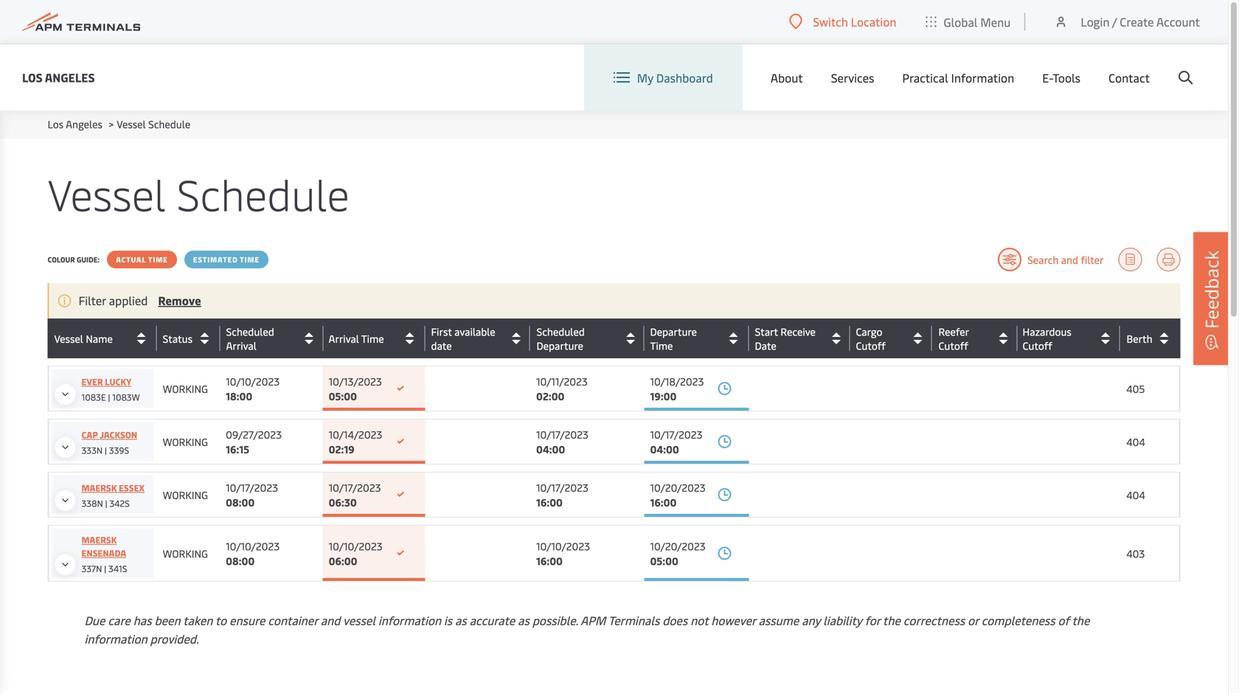 Task type: locate. For each thing, give the bounding box(es) containing it.
as
[[455, 613, 467, 629], [518, 613, 530, 629]]

correctness
[[904, 613, 965, 629]]

19:00
[[650, 389, 677, 403]]

16:00 up 10/20/2023 05:00
[[650, 495, 677, 509]]

1 vertical spatial 05:00
[[650, 554, 679, 568]]

maersk essex 338n | 342s
[[82, 482, 145, 509]]

0 horizontal spatial 04:00
[[536, 442, 565, 456]]

10/10/2023 up 06:00 on the bottom left of the page
[[329, 539, 383, 553]]

16:00 inside 10/10/2023 16:00
[[536, 554, 563, 568]]

1 vertical spatial 08:00
[[226, 554, 255, 568]]

16:00 up 10/10/2023 16:00
[[536, 495, 563, 509]]

10/17/2023 down 16:15
[[226, 481, 278, 495]]

10/17/2023 down '02:00'
[[536, 428, 589, 442]]

10/10/2023 for 08:00
[[226, 539, 280, 553]]

339s
[[109, 444, 129, 456]]

| for 10/10/2023 08:00
[[104, 563, 106, 575]]

or
[[968, 613, 979, 629]]

1 horizontal spatial time
[[240, 255, 260, 264]]

arrival time
[[329, 332, 384, 346], [329, 332, 384, 346]]

the right the of
[[1072, 613, 1090, 629]]

403
[[1127, 547, 1145, 561]]

los inside "link"
[[22, 69, 43, 85]]

angeles left >
[[66, 117, 102, 131]]

0 vertical spatial maersk
[[82, 482, 117, 494]]

working for 10/17/2023 08:00
[[163, 488, 208, 502]]

1 working from the top
[[163, 382, 208, 396]]

berth button
[[1127, 327, 1176, 350], [1127, 327, 1176, 350]]

0 horizontal spatial and
[[321, 613, 340, 629]]

first
[[431, 325, 452, 339], [431, 325, 452, 339]]

06:00
[[329, 554, 357, 568]]

and left vessel
[[321, 613, 340, 629]]

18:00
[[226, 389, 252, 403]]

the right for
[[883, 613, 901, 629]]

los angeles link
[[22, 68, 95, 87], [48, 117, 102, 131]]

10/20/2023
[[650, 481, 706, 495], [650, 539, 706, 553]]

hazardous cutoff
[[1023, 325, 1072, 353], [1023, 325, 1072, 353]]

1 vertical spatial 10/20/2023
[[650, 539, 706, 553]]

10/10/2023 down 10/17/2023 08:00
[[226, 539, 280, 553]]

09/27/2023
[[226, 428, 282, 442]]

time right the actual
[[148, 255, 168, 264]]

practical information
[[903, 70, 1015, 85]]

404 for 10/20/2023
[[1127, 488, 1146, 502]]

scheduled departure button
[[536, 325, 641, 353], [537, 325, 641, 353]]

10/10/2023 up 18:00
[[226, 374, 280, 388]]

16:00 inside 10/17/2023 16:00
[[536, 495, 563, 509]]

cap jackson 333n | 339s
[[82, 429, 137, 456]]

search and filter button
[[998, 248, 1104, 271]]

1 10/17/2023 04:00 from the left
[[536, 428, 589, 456]]

1 vertical spatial angeles
[[66, 117, 102, 131]]

as right is
[[455, 613, 467, 629]]

for
[[865, 613, 880, 629]]

1 10/20/2023 from the top
[[650, 481, 706, 495]]

available
[[455, 325, 496, 339], [455, 325, 496, 339]]

global menu
[[944, 14, 1011, 30]]

login
[[1081, 14, 1110, 30]]

schedule
[[148, 117, 190, 131], [177, 164, 350, 222]]

date
[[755, 339, 777, 353], [755, 339, 777, 353]]

filter applied remove
[[79, 293, 201, 308]]

2 maersk from the top
[[82, 534, 117, 546]]

0 horizontal spatial information
[[84, 631, 147, 647]]

as right accurate
[[518, 613, 530, 629]]

1 horizontal spatial as
[[518, 613, 530, 629]]

1 the from the left
[[883, 613, 901, 629]]

1 horizontal spatial 10/17/2023 04:00
[[650, 428, 703, 456]]

404 down 405
[[1127, 435, 1146, 449]]

maersk inside maersk ensenada 337n | 341s
[[82, 534, 117, 546]]

maersk up ensenada
[[82, 534, 117, 546]]

1083e
[[82, 391, 106, 403]]

10/17/2023 04:00 down '02:00'
[[536, 428, 589, 456]]

time
[[148, 255, 168, 264], [240, 255, 260, 264]]

status
[[163, 332, 193, 346], [163, 332, 193, 346]]

not
[[691, 613, 708, 629]]

333n
[[82, 444, 103, 456]]

0 vertical spatial 05:00
[[329, 389, 357, 403]]

10/20/2023 for 05:00
[[650, 539, 706, 553]]

1 vertical spatial information
[[84, 631, 147, 647]]

working left 16:15
[[163, 435, 208, 449]]

0 vertical spatial and
[[1061, 253, 1079, 267]]

10/17/2023
[[536, 428, 589, 442], [650, 428, 703, 442], [226, 481, 278, 495], [329, 481, 381, 495], [536, 481, 589, 495]]

working for 10/10/2023 08:00
[[163, 547, 208, 561]]

| inside cap jackson 333n | 339s
[[105, 444, 107, 456]]

1 vertical spatial los
[[48, 117, 64, 131]]

05:00 inside 10/13/2023 05:00
[[329, 389, 357, 403]]

1 as from the left
[[455, 613, 467, 629]]

1 vertical spatial maersk
[[82, 534, 117, 546]]

departure
[[650, 325, 697, 339], [650, 325, 697, 339], [536, 339, 583, 353], [537, 339, 583, 353]]

1 08:00 from the top
[[226, 495, 255, 509]]

liability
[[823, 613, 862, 629]]

angeles inside "link"
[[45, 69, 95, 85]]

16:00 up possible.
[[536, 554, 563, 568]]

404 up 403 on the bottom right
[[1127, 488, 1146, 502]]

time for actual time
[[148, 255, 168, 264]]

jackson
[[100, 429, 137, 441]]

time right the estimated
[[240, 255, 260, 264]]

0 horizontal spatial the
[[883, 613, 901, 629]]

16:00
[[536, 495, 563, 509], [650, 495, 677, 509], [536, 554, 563, 568]]

completeness
[[982, 613, 1055, 629]]

information down care
[[84, 631, 147, 647]]

| inside maersk ensenada 337n | 341s
[[104, 563, 106, 575]]

16:00 inside the 10/20/2023 16:00
[[650, 495, 677, 509]]

vessel
[[117, 117, 146, 131], [48, 164, 166, 222], [54, 332, 83, 346], [54, 332, 83, 346]]

05:00 inside 10/20/2023 05:00
[[650, 554, 679, 568]]

working left 10/10/2023 08:00
[[163, 547, 208, 561]]

scheduled arrival button
[[226, 325, 319, 353], [226, 325, 320, 353]]

due care has been taken to ensure container and vessel information is as accurate as possible. apm terminals does not however assume any liability for the correctness or completeness of the information provided.
[[84, 613, 1090, 647]]

10/10/2023 for 06:00
[[329, 539, 383, 553]]

1 horizontal spatial los
[[48, 117, 64, 131]]

status button
[[163, 327, 217, 350], [163, 327, 216, 350]]

angeles up los angeles > vessel schedule
[[45, 69, 95, 85]]

10/17/2023 04:00 down 19:00
[[650, 428, 703, 456]]

1 horizontal spatial and
[[1061, 253, 1079, 267]]

0 vertical spatial 10/20/2023
[[650, 481, 706, 495]]

cutoff
[[856, 339, 886, 353], [856, 339, 886, 353], [938, 339, 968, 353], [939, 339, 968, 353], [1023, 339, 1053, 353], [1023, 339, 1053, 353]]

0 horizontal spatial as
[[455, 613, 467, 629]]

login / create account
[[1081, 14, 1200, 30]]

1 horizontal spatial 05:00
[[650, 554, 679, 568]]

receive
[[781, 325, 816, 339], [781, 325, 816, 339]]

10/20/2023 down the 10/20/2023 16:00 on the bottom of the page
[[650, 539, 706, 553]]

| inside ever lucky 1083e | 1083w
[[108, 391, 110, 403]]

services
[[831, 70, 874, 85]]

3 working from the top
[[163, 488, 208, 502]]

0 vertical spatial angeles
[[45, 69, 95, 85]]

working left 18:00
[[163, 382, 208, 396]]

start receive date
[[755, 325, 816, 353], [755, 325, 816, 353]]

10/18/2023
[[650, 374, 704, 388]]

and left filter
[[1061, 253, 1079, 267]]

0 vertical spatial 08:00
[[226, 495, 255, 509]]

05:00 down 10/13/2023
[[329, 389, 357, 403]]

16:00 for 10/20/2023 16:00
[[650, 495, 677, 509]]

| left "342s" on the left
[[105, 498, 107, 509]]

1 horizontal spatial 04:00
[[650, 442, 679, 456]]

first available date
[[431, 325, 496, 353], [431, 325, 496, 353]]

0 horizontal spatial time
[[148, 255, 168, 264]]

angeles for los angeles
[[45, 69, 95, 85]]

16:00 for 10/17/2023 16:00
[[536, 495, 563, 509]]

4 working from the top
[[163, 547, 208, 561]]

08:00 up 10/10/2023 08:00
[[226, 495, 255, 509]]

2 10/20/2023 from the top
[[650, 539, 706, 553]]

10/10/2023 for 18:00
[[226, 374, 280, 388]]

10/17/2023 down 19:00
[[650, 428, 703, 442]]

06:30
[[329, 495, 357, 509]]

08:00 inside 10/10/2023 08:00
[[226, 554, 255, 568]]

04:00 up the 10/20/2023 16:00 on the bottom of the page
[[650, 442, 679, 456]]

| inside 'maersk essex 338n | 342s'
[[105, 498, 107, 509]]

0 vertical spatial los
[[22, 69, 43, 85]]

reefer cutoff button
[[938, 325, 1014, 353], [939, 325, 1014, 353]]

container
[[268, 613, 318, 629]]

working right essex
[[163, 488, 208, 502]]

departure time
[[650, 325, 697, 353], [650, 325, 697, 353]]

05:00 up does
[[650, 554, 679, 568]]

maersk for 10/10/2023
[[82, 534, 117, 546]]

global
[[944, 14, 978, 30]]

10/20/2023 up 10/20/2023 05:00
[[650, 481, 706, 495]]

0 horizontal spatial 10/17/2023 04:00
[[536, 428, 589, 456]]

create
[[1120, 14, 1154, 30]]

estimated time
[[193, 255, 260, 264]]

maersk up 338n
[[82, 482, 117, 494]]

04:00 up 10/17/2023 16:00
[[536, 442, 565, 456]]

| left 339s
[[105, 444, 107, 456]]

16:00 for 10/10/2023 16:00
[[536, 554, 563, 568]]

0 horizontal spatial 05:00
[[329, 389, 357, 403]]

2 working from the top
[[163, 435, 208, 449]]

10/13/2023
[[329, 374, 382, 388]]

information left is
[[378, 613, 441, 629]]

| right 1083e
[[108, 391, 110, 403]]

2 404 from the top
[[1127, 488, 1146, 502]]

vessel
[[343, 613, 375, 629]]

| left 341s
[[104, 563, 106, 575]]

0 horizontal spatial los
[[22, 69, 43, 85]]

los for los angeles
[[22, 69, 43, 85]]

2 time from the left
[[240, 255, 260, 264]]

10/11/2023 02:00
[[536, 374, 588, 403]]

10/11/2023
[[536, 374, 588, 388]]

vessel name button
[[54, 327, 153, 350], [54, 327, 153, 350]]

1 time from the left
[[148, 255, 168, 264]]

2 the from the left
[[1072, 613, 1090, 629]]

1 404 from the top
[[1127, 435, 1146, 449]]

10/10/2023 down 10/17/2023 16:00
[[536, 539, 590, 553]]

scheduled
[[226, 325, 274, 339], [226, 325, 274, 339], [536, 325, 584, 339], [537, 325, 585, 339]]

and inside button
[[1061, 253, 1079, 267]]

1 horizontal spatial the
[[1072, 613, 1090, 629]]

menu
[[981, 14, 1011, 30]]

feedback button
[[1194, 232, 1231, 365]]

1 horizontal spatial information
[[378, 613, 441, 629]]

actual time
[[116, 255, 168, 264]]

1 vertical spatial and
[[321, 613, 340, 629]]

1 vertical spatial 404
[[1127, 488, 1146, 502]]

login / create account link
[[1054, 0, 1200, 44]]

2 08:00 from the top
[[226, 554, 255, 568]]

reefer
[[938, 325, 969, 339], [939, 325, 969, 339]]

global menu button
[[911, 0, 1026, 44]]

maersk inside 'maersk essex 338n | 342s'
[[82, 482, 117, 494]]

08:00 inside 10/17/2023 08:00
[[226, 495, 255, 509]]

10/10/2023 for 16:00
[[536, 539, 590, 553]]

maersk
[[82, 482, 117, 494], [82, 534, 117, 546]]

0 vertical spatial schedule
[[148, 117, 190, 131]]

08:00 up ensure
[[226, 554, 255, 568]]

1 maersk from the top
[[82, 482, 117, 494]]

0 vertical spatial 404
[[1127, 435, 1146, 449]]

scheduled arrival
[[226, 325, 274, 353], [226, 325, 274, 353]]



Task type: vqa. For each thing, say whether or not it's contained in the screenshot.
increases
no



Task type: describe. For each thing, give the bounding box(es) containing it.
10/17/2023 up 06:30
[[329, 481, 381, 495]]

taken
[[183, 613, 213, 629]]

| for 10/10/2023 18:00
[[108, 391, 110, 403]]

does
[[663, 613, 688, 629]]

contact button
[[1109, 44, 1150, 111]]

16:15
[[226, 442, 249, 456]]

accurate
[[470, 613, 515, 629]]

possible.
[[532, 613, 578, 629]]

applied
[[109, 293, 148, 308]]

e-tools button
[[1043, 44, 1081, 111]]

however
[[711, 613, 756, 629]]

provided.
[[150, 631, 199, 647]]

05:00 for 10/13/2023 05:00
[[329, 389, 357, 403]]

10/18/2023 19:00
[[650, 374, 704, 403]]

08:00 for 10/10/2023 08:00
[[226, 554, 255, 568]]

10/14/2023
[[329, 428, 382, 442]]

e-
[[1043, 70, 1053, 85]]

ever
[[82, 376, 103, 388]]

switch location
[[813, 14, 897, 30]]

terminals
[[608, 613, 660, 629]]

10/20/2023 for 16:00
[[650, 481, 706, 495]]

is
[[444, 613, 452, 629]]

working for 09/27/2023 16:15
[[163, 435, 208, 449]]

10/20/2023 05:00
[[650, 539, 706, 568]]

switch
[[813, 14, 848, 30]]

337n
[[82, 563, 102, 575]]

los angeles
[[22, 69, 95, 85]]

10/10/2023 18:00
[[226, 374, 280, 403]]

lucky
[[105, 376, 132, 388]]

feedback
[[1200, 251, 1224, 329]]

0 vertical spatial los angeles link
[[22, 68, 95, 87]]

404 for 10/17/2023
[[1127, 435, 1146, 449]]

10/14/2023 02:19
[[329, 428, 382, 456]]

0 vertical spatial information
[[378, 613, 441, 629]]

remove
[[158, 293, 201, 308]]

1 04:00 from the left
[[536, 442, 565, 456]]

switch location button
[[790, 13, 897, 30]]

my dashboard
[[637, 70, 713, 85]]

due
[[84, 613, 105, 629]]

10/10/2023 16:00
[[536, 539, 590, 568]]

10/17/2023 16:00
[[536, 481, 589, 509]]

341s
[[108, 563, 127, 575]]

angeles for los angeles > vessel schedule
[[66, 117, 102, 131]]

about
[[771, 70, 803, 85]]

02:00
[[536, 389, 565, 403]]

2 04:00 from the left
[[650, 442, 679, 456]]

405
[[1127, 382, 1145, 396]]

10/17/2023 06:30
[[329, 481, 381, 509]]

contact
[[1109, 70, 1150, 85]]

colour guide:
[[48, 255, 100, 264]]

342s
[[109, 498, 130, 509]]

essex
[[119, 482, 145, 494]]

ensenada
[[82, 547, 126, 559]]

02:19
[[329, 442, 355, 456]]

account
[[1157, 14, 1200, 30]]

search
[[1028, 253, 1059, 267]]

10/17/2023 up 10/10/2023 16:00
[[536, 481, 589, 495]]

my dashboard button
[[614, 44, 713, 111]]

cap
[[82, 429, 98, 441]]

| for 10/17/2023 08:00
[[105, 498, 107, 509]]

1 vertical spatial los angeles link
[[48, 117, 102, 131]]

ever lucky 1083e | 1083w
[[82, 376, 140, 403]]

colour
[[48, 255, 75, 264]]

09/27/2023 16:15
[[226, 428, 282, 456]]

apm
[[581, 613, 606, 629]]

working for 10/10/2023 18:00
[[163, 382, 208, 396]]

information
[[951, 70, 1015, 85]]

assume
[[759, 613, 799, 629]]

and inside the due care has been taken to ensure container and vessel information is as accurate as possible. apm terminals does not however assume any liability for the correctness or completeness of the information provided.
[[321, 613, 340, 629]]

filter
[[1081, 253, 1104, 267]]

los angeles > vessel schedule
[[48, 117, 190, 131]]

search and filter
[[1028, 253, 1104, 267]]

services button
[[831, 44, 874, 111]]

remove button
[[158, 293, 201, 308]]

10/17/2023 08:00
[[226, 481, 278, 509]]

los for los angeles > vessel schedule
[[48, 117, 64, 131]]

338n
[[82, 498, 103, 509]]

any
[[802, 613, 821, 629]]

2 10/17/2023 04:00 from the left
[[650, 428, 703, 456]]

10/13/2023 05:00
[[329, 374, 382, 403]]

care
[[108, 613, 130, 629]]

tools
[[1053, 70, 1081, 85]]

time for estimated time
[[240, 255, 260, 264]]

guide:
[[77, 255, 100, 264]]

08:00 for 10/17/2023 08:00
[[226, 495, 255, 509]]

>
[[109, 117, 114, 131]]

actual
[[116, 255, 146, 264]]

e-tools
[[1043, 70, 1081, 85]]

has
[[133, 613, 152, 629]]

2 as from the left
[[518, 613, 530, 629]]

ensure
[[229, 613, 265, 629]]

of
[[1058, 613, 1070, 629]]

/
[[1112, 14, 1117, 30]]

| for 09/27/2023 16:15
[[105, 444, 107, 456]]

10/10/2023 08:00
[[226, 539, 280, 568]]

1 vertical spatial schedule
[[177, 164, 350, 222]]

been
[[155, 613, 180, 629]]

1083w
[[112, 391, 140, 403]]

05:00 for 10/20/2023 05:00
[[650, 554, 679, 568]]

dashboard
[[656, 70, 713, 85]]

maersk for 10/17/2023
[[82, 482, 117, 494]]

practical
[[903, 70, 948, 85]]



